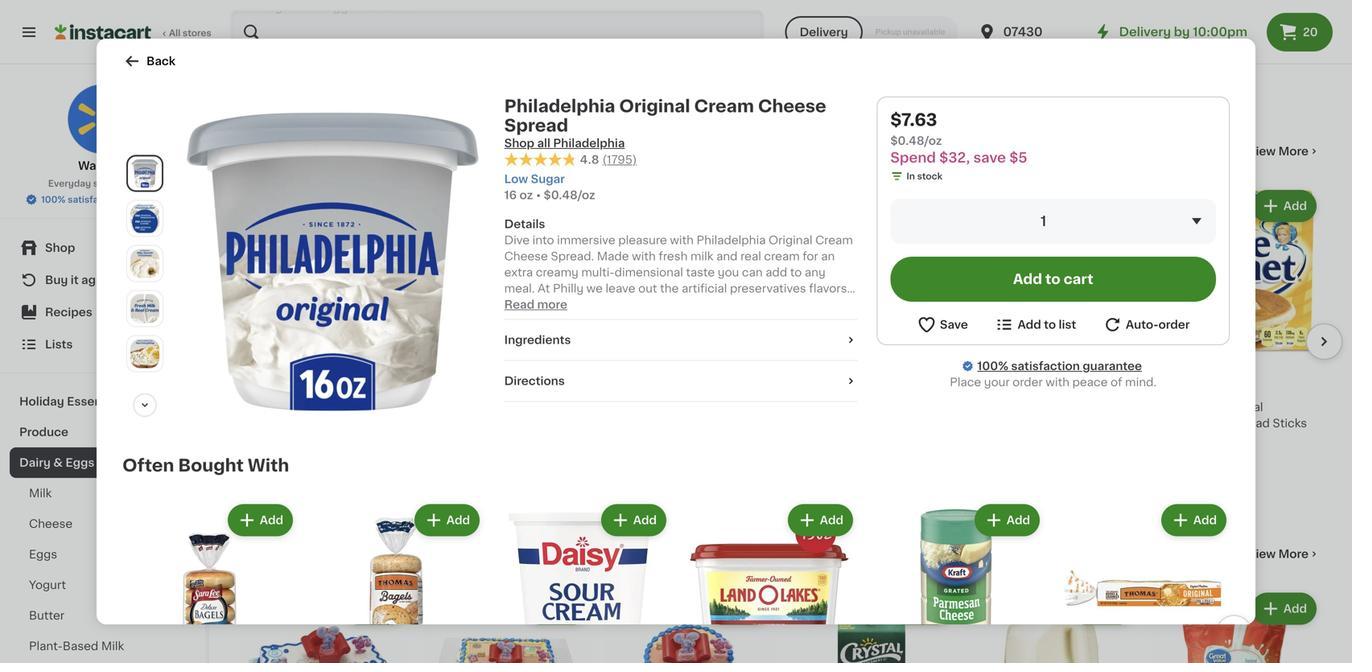 Task type: describe. For each thing, give the bounding box(es) containing it.
read more button
[[505, 297, 568, 313]]

more
[[538, 299, 568, 311]]

now
[[314, 143, 354, 160]]

philadelphia for philadelphia original cream cheese spread shop all philadelphia
[[505, 98, 616, 115]]

1 horizontal spatial guarantee
[[1083, 361, 1143, 372]]

$ 7 spend $32, save $5 philadelphia original cream cheese spread
[[424, 364, 580, 429]]

slices
[[652, 418, 686, 429]]

original for philadelphia original cream cheese spread shop all philadelphia
[[619, 98, 691, 115]]

100% inside button
[[41, 195, 66, 204]]

cheese for philadelphia original cream cheese spread
[[788, 418, 831, 429]]

milk inside 'link'
[[29, 488, 52, 499]]

yogurt
[[29, 580, 66, 591]]

bought
[[178, 457, 244, 474]]

1 horizontal spatial milk
[[101, 641, 124, 652]]

2 horizontal spatial save
[[1028, 388, 1049, 397]]

4.8
[[580, 154, 599, 165]]

back
[[147, 56, 176, 67]]

(1795)
[[603, 154, 637, 165]]

view more for first the view more link from the bottom of the page
[[1249, 549, 1309, 560]]

butter
[[29, 610, 64, 622]]

dairy
[[19, 457, 51, 469]]

philadelphia original cream cheese spread shop all philadelphia
[[505, 98, 827, 149]]

dairy & eggs
[[19, 457, 95, 469]]

walmart logo image
[[67, 84, 138, 155]]

enlarge cheese philadelphia original cream cheese spread hero (opens in a new tab) image
[[130, 159, 159, 188]]

20 button
[[1267, 13, 1333, 52]]

on
[[242, 143, 268, 160]]

philadelphia original cream cheese
[[242, 402, 398, 429]]

$1.43 original price: $1.63 element
[[1151, 362, 1321, 383]]

all stores
[[169, 29, 212, 37]]

0 horizontal spatial eggs
[[29, 549, 57, 560]]

1 vertical spatial satisfaction
[[1012, 361, 1080, 372]]

$0.48/oz inside the $7.63 $0.48/oz spend $32, save $5
[[891, 135, 943, 147]]

spend for 7
[[428, 388, 458, 397]]

plant-based milk link
[[10, 631, 196, 662]]

vegetable
[[1151, 418, 1209, 429]]

cheese for philadelphia original cream cheese spread shop all philadelphia
[[758, 98, 827, 115]]

1 vertical spatial 100%
[[978, 361, 1009, 372]]

butter link
[[10, 601, 196, 631]]

more for first the view more link from the bottom of the page
[[1279, 549, 1309, 560]]

satisfaction inside button
[[68, 195, 122, 204]]

walmart link
[[67, 84, 138, 174]]

philadelphia original cream cheese spread button
[[788, 187, 957, 459]]

singles
[[636, 402, 677, 413]]

store
[[93, 179, 117, 188]]

based
[[63, 641, 98, 652]]

read more
[[505, 299, 568, 311]]

order inside button
[[1159, 319, 1190, 331]]

holiday
[[19, 396, 64, 407]]

2 horizontal spatial $5
[[1051, 388, 1063, 397]]

original for bluebonnet original vegetable oil spread sticks
[[1220, 402, 1264, 413]]

07430
[[1004, 26, 1043, 38]]

delivery for delivery
[[800, 27, 849, 38]]

bluebonnet
[[1151, 402, 1217, 413]]

2 horizontal spatial $32,
[[1006, 388, 1026, 397]]

1 horizontal spatial eggs
[[66, 457, 95, 469]]

ingredients
[[505, 335, 571, 346]]

oil
[[1212, 418, 1227, 429]]

place
[[950, 377, 982, 388]]

auto-order
[[1126, 319, 1190, 331]]

produce link
[[10, 417, 196, 448]]

items for kraft singles american cheese slices
[[709, 490, 741, 501]]

on sale now
[[242, 143, 354, 160]]

cream for philadelphia original cream cheese spread
[[906, 402, 944, 413]]

$3.13
[[281, 370, 310, 381]]

1 horizontal spatial 100% satisfaction guarantee
[[978, 361, 1143, 372]]

see eligible items button for cheese
[[606, 482, 775, 509]]

$ 4 38
[[973, 364, 1004, 381]]

many in stock
[[258, 465, 321, 473]]

kraft singles american cheese slices
[[606, 402, 734, 429]]

milk link
[[10, 478, 196, 509]]

directions
[[505, 376, 565, 387]]

again
[[81, 275, 113, 286]]

eligible for $5
[[1028, 490, 1070, 501]]

4
[[979, 364, 991, 381]]

100% satisfaction guarantee link
[[978, 358, 1143, 374]]

philadelphia for philadelphia original cream cheese spread
[[788, 402, 857, 413]]

see for cheese
[[639, 490, 661, 501]]

cheese inside $ 7 spend $32, save $5 philadelphia original cream cheese spread
[[424, 418, 467, 429]]

holiday essentials
[[19, 396, 126, 407]]

see for $5
[[1003, 490, 1025, 501]]

product group containing 4
[[970, 187, 1139, 509]]

ingredients button
[[505, 332, 858, 348]]

items for spend $32, save $5
[[1073, 490, 1105, 501]]

everyday store prices
[[48, 179, 148, 188]]

guarantee inside button
[[124, 195, 171, 204]]

mind.
[[1126, 377, 1157, 388]]

kraft singles american cheese slices button
[[606, 187, 775, 479]]

walmart
[[78, 160, 127, 172]]

prices
[[119, 179, 148, 188]]

100% satisfaction guarantee inside button
[[41, 195, 171, 204]]

(1795) button
[[603, 152, 637, 168]]

plant-
[[29, 641, 63, 652]]

product group containing kraft singles american cheese slices
[[606, 187, 775, 509]]

$7.63
[[891, 112, 938, 128]]

1 view more link from the top
[[1249, 143, 1321, 159]]

cheese for philadelphia original cream cheese
[[242, 418, 285, 429]]

save for $0.48/oz
[[974, 151, 1007, 165]]

•
[[537, 190, 541, 201]]

in
[[285, 465, 294, 473]]

in stock
[[907, 172, 943, 181]]

kraft
[[606, 402, 633, 413]]

sticks
[[1273, 418, 1308, 429]]

all
[[169, 29, 181, 37]]

item carousel region containing 2
[[242, 180, 1343, 519]]

$7.63 $0.48/oz spend $32, save $5
[[891, 112, 1028, 165]]

in
[[907, 172, 915, 181]]

recipes link
[[10, 296, 196, 329]]

item carousel region containing add
[[100, 495, 1253, 664]]

dairy & eggs link
[[10, 448, 196, 478]]

4.8 (1795)
[[580, 154, 637, 165]]

of
[[1111, 377, 1123, 388]]

save for 7
[[482, 388, 503, 397]]

product group containing 2
[[242, 187, 411, 479]]

delivery for delivery by 10:00pm
[[1120, 26, 1172, 38]]

plant-based milk
[[29, 641, 124, 652]]

$32, for $0.48/oz
[[940, 151, 971, 165]]

$32, for 7
[[460, 388, 480, 397]]

cream inside $ 7 spend $32, save $5 philadelphia original cream cheese spread
[[542, 402, 580, 413]]

everyday store prices link
[[48, 177, 157, 190]]

sugar
[[531, 174, 565, 185]]

7
[[433, 364, 443, 381]]

add to cart
[[1014, 273, 1094, 286]]

0 vertical spatial stock
[[918, 172, 943, 181]]

eggs link
[[10, 540, 196, 570]]

cheese link
[[10, 509, 196, 540]]

philadelphia original cream cheese spread
[[788, 402, 944, 429]]



Task type: vqa. For each thing, say whether or not it's contained in the screenshot.
"Spread" inside Philadelphia Original Cream Cheese Spread Shop all philadelphia
yes



Task type: locate. For each thing, give the bounding box(es) containing it.
2 $ from the left
[[427, 365, 433, 374]]

enlarge cheese philadelphia original cream cheese spread angle_top (opens in a new tab) image
[[130, 339, 159, 368]]

0 vertical spatial 100%
[[41, 195, 66, 204]]

guarantee
[[124, 195, 171, 204], [1083, 361, 1143, 372]]

philadelphia inside philadelphia original cream cheese spread
[[788, 402, 857, 413]]

0 horizontal spatial items
[[709, 490, 741, 501]]

oz inside product group
[[250, 449, 260, 457]]

add to list
[[1018, 319, 1077, 331]]

cheese inside kraft singles american cheese slices
[[606, 418, 649, 429]]

1 horizontal spatial satisfaction
[[1012, 361, 1080, 372]]

0 horizontal spatial eligible
[[664, 490, 706, 501]]

delivery inside "button"
[[800, 27, 849, 38]]

philadelphia
[[553, 138, 625, 149]]

2 horizontal spatial spend
[[974, 388, 1004, 397]]

1 vertical spatial 100% satisfaction guarantee
[[978, 361, 1143, 372]]

2
[[251, 364, 262, 381]]

1 $ from the left
[[245, 365, 251, 374]]

stock right the in
[[918, 172, 943, 181]]

1 horizontal spatial see eligible items button
[[970, 482, 1139, 509]]

service type group
[[786, 16, 959, 48]]

spend down $ 4 38
[[974, 388, 1004, 397]]

with
[[248, 457, 289, 474]]

spread
[[505, 117, 569, 134], [470, 418, 510, 429], [834, 418, 874, 429], [1230, 418, 1271, 429]]

100%
[[41, 195, 66, 204], [978, 361, 1009, 372]]

0 horizontal spatial milk
[[29, 488, 52, 499]]

100% satisfaction guarantee button
[[25, 190, 180, 206]]

original inside $ 7 spend $32, save $5 philadelphia original cream cheese spread
[[496, 402, 539, 413]]

8
[[242, 449, 248, 457]]

2 view from the top
[[1249, 549, 1276, 560]]

1 horizontal spatial save
[[974, 151, 1007, 165]]

1 horizontal spatial shop
[[505, 138, 535, 149]]

save
[[940, 319, 969, 331]]

by
[[1175, 26, 1191, 38]]

low sugar 16 oz • $0.48/oz
[[505, 174, 596, 201]]

$ inside $ 2 82
[[245, 365, 251, 374]]

enlarge cheese philadelphia original cream cheese spread angle_back (opens in a new tab) image
[[130, 294, 159, 323]]

see eligible items button for $5
[[970, 482, 1139, 509]]

cream
[[695, 98, 754, 115], [360, 402, 398, 413], [542, 402, 580, 413], [906, 402, 944, 413]]

None search field
[[230, 10, 765, 55]]

yogurt link
[[10, 570, 196, 601]]

peace
[[1073, 377, 1108, 388]]

1 field
[[891, 199, 1217, 244]]

milk down dairy
[[29, 488, 52, 499]]

holiday essentials link
[[10, 387, 196, 417]]

save button
[[917, 315, 969, 335]]

cream for philadelphia original cream cheese
[[360, 402, 398, 413]]

1 horizontal spatial oz
[[520, 190, 533, 201]]

$5 down the directions
[[505, 388, 517, 397]]

1 items from the left
[[709, 490, 741, 501]]

save inside the $7.63 $0.48/oz spend $32, save $5
[[974, 151, 1007, 165]]

$5
[[1010, 151, 1028, 165], [505, 388, 517, 397], [1051, 388, 1063, 397]]

to left the cart on the top right
[[1046, 273, 1061, 286]]

$5 for $0.48/oz
[[1010, 151, 1028, 165]]

add to list button
[[995, 315, 1077, 335]]

0 horizontal spatial $
[[245, 365, 251, 374]]

1 horizontal spatial spend
[[891, 151, 936, 165]]

with
[[1046, 377, 1070, 388]]

1 horizontal spatial $
[[427, 365, 433, 374]]

save
[[974, 151, 1007, 165], [482, 388, 503, 397], [1028, 388, 1049, 397]]

oz inside low sugar 16 oz • $0.48/oz
[[520, 190, 533, 201]]

0 vertical spatial guarantee
[[124, 195, 171, 204]]

everyday
[[48, 179, 91, 188]]

delivery by 10:00pm link
[[1094, 23, 1248, 42]]

list
[[1059, 319, 1077, 331]]

satisfaction
[[68, 195, 122, 204], [1012, 361, 1080, 372]]

delivery by 10:00pm
[[1120, 26, 1248, 38]]

$5 down 100% satisfaction guarantee link
[[1051, 388, 1063, 397]]

1 vertical spatial shop
[[45, 242, 75, 254]]

shop up buy in the left top of the page
[[45, 242, 75, 254]]

0 horizontal spatial see
[[639, 490, 661, 501]]

2 view more link from the top
[[1249, 546, 1321, 562]]

read
[[505, 299, 535, 311]]

see eligible items for cheese
[[639, 490, 741, 501]]

20
[[1304, 27, 1319, 38]]

1 vertical spatial eggs
[[29, 549, 57, 560]]

0 horizontal spatial $0.48/oz
[[544, 190, 596, 201]]

$0.48/oz down "$7.63"
[[891, 135, 943, 147]]

instacart logo image
[[55, 23, 151, 42]]

cream for philadelphia original cream cheese spread shop all philadelphia
[[695, 98, 754, 115]]

0 horizontal spatial guarantee
[[124, 195, 171, 204]]

0 horizontal spatial satisfaction
[[68, 195, 122, 204]]

1 horizontal spatial $32,
[[940, 151, 971, 165]]

1 horizontal spatial eligible
[[1028, 490, 1070, 501]]

0 horizontal spatial 100%
[[41, 195, 66, 204]]

spend for $0.48/oz
[[891, 151, 936, 165]]

1 vertical spatial order
[[1013, 377, 1043, 388]]

0 horizontal spatial stock
[[296, 465, 321, 473]]

0 horizontal spatial oz
[[250, 449, 260, 457]]

save inside $ 7 spend $32, save $5 philadelphia original cream cheese spread
[[482, 388, 503, 397]]

original inside 'philadelphia original cream cheese spread shop all philadelphia'
[[619, 98, 691, 115]]

spread inside bluebonnet original vegetable oil spread sticks
[[1230, 418, 1271, 429]]

oz left •
[[520, 190, 533, 201]]

delivery button
[[786, 16, 863, 48]]

1 horizontal spatial order
[[1159, 319, 1190, 331]]

1 view from the top
[[1249, 146, 1276, 157]]

1 horizontal spatial $5
[[1010, 151, 1028, 165]]

1 vertical spatial more
[[1279, 549, 1309, 560]]

lists
[[45, 339, 73, 350]]

spread for philadelphia original cream cheese spread
[[834, 418, 874, 429]]

$0.48/oz inside low sugar 16 oz • $0.48/oz
[[544, 190, 596, 201]]

1 vertical spatial view more
[[1249, 549, 1309, 560]]

to for list
[[1044, 319, 1057, 331]]

philadelphia inside 'philadelphia original cream cheese spread shop all philadelphia'
[[505, 98, 616, 115]]

original inside bluebonnet original vegetable oil spread sticks
[[1220, 402, 1264, 413]]

on sale now link
[[242, 142, 354, 161]]

0 vertical spatial more
[[1279, 146, 1309, 157]]

enlarge cheese philadelphia original cream cheese spread angle_right (opens in a new tab) image
[[130, 249, 159, 278]]

1 see eligible items from the left
[[639, 490, 741, 501]]

guarantee up of
[[1083, 361, 1143, 372]]

1 vertical spatial to
[[1044, 319, 1057, 331]]

auto-order button
[[1103, 315, 1190, 335]]

spend down 7
[[428, 388, 458, 397]]

0 vertical spatial view
[[1249, 146, 1276, 157]]

spread inside 'philadelphia original cream cheese spread shop all philadelphia'
[[505, 117, 569, 134]]

auto-
[[1126, 319, 1159, 331]]

bluebonnet original vegetable oil spread sticks button
[[1151, 187, 1321, 464]]

all stores link
[[55, 10, 213, 55]]

100% down everyday
[[41, 195, 66, 204]]

0 vertical spatial shop
[[505, 138, 535, 149]]

buy it again link
[[10, 264, 196, 296]]

1 vertical spatial view more link
[[1249, 546, 1321, 562]]

philadelphia
[[505, 98, 616, 115], [242, 402, 311, 413], [424, 402, 493, 413], [788, 402, 857, 413]]

spread for bluebonnet original vegetable oil spread sticks
[[1230, 418, 1271, 429]]

100% up your
[[978, 361, 1009, 372]]

2 view more from the top
[[1249, 549, 1309, 560]]

$32, inside $ 7 spend $32, save $5 philadelphia original cream cheese spread
[[460, 388, 480, 397]]

more
[[1279, 146, 1309, 157], [1279, 549, 1309, 560]]

1 vertical spatial milk
[[101, 641, 124, 652]]

$0.48/oz down sugar
[[544, 190, 596, 201]]

1 horizontal spatial see
[[1003, 490, 1025, 501]]

2 see from the left
[[1003, 490, 1025, 501]]

0 vertical spatial $0.48/oz
[[891, 135, 943, 147]]

philadelphia inside philadelphia original cream cheese
[[242, 402, 311, 413]]

cheese
[[758, 98, 827, 115], [242, 418, 285, 429], [424, 418, 467, 429], [606, 418, 649, 429], [788, 418, 831, 429], [29, 519, 73, 530]]

spend $32, save $5
[[974, 388, 1063, 397]]

cheese inside 'philadelphia original cream cheese spread shop all philadelphia'
[[758, 98, 827, 115]]

0 horizontal spatial see eligible items
[[639, 490, 741, 501]]

spread inside philadelphia original cream cheese spread
[[834, 418, 874, 429]]

lists link
[[10, 329, 196, 361]]

10:00pm
[[1193, 26, 1248, 38]]

item carousel region
[[242, 180, 1343, 519], [100, 495, 1253, 664]]

many
[[258, 465, 283, 473]]

spend inside the $7.63 $0.48/oz spend $32, save $5
[[891, 151, 936, 165]]

original for philadelphia original cream cheese
[[314, 402, 357, 413]]

spread inside $ 7 spend $32, save $5 philadelphia original cream cheese spread
[[470, 418, 510, 429]]

often bought with
[[122, 457, 289, 474]]

0 vertical spatial milk
[[29, 488, 52, 499]]

philadelphia inside $ 7 spend $32, save $5 philadelphia original cream cheese spread
[[424, 402, 493, 413]]

cream inside philadelphia original cream cheese
[[360, 402, 398, 413]]

0 vertical spatial 100% satisfaction guarantee
[[41, 195, 171, 204]]

1 horizontal spatial $0.48/oz
[[891, 135, 943, 147]]

100% satisfaction guarantee down the store
[[41, 195, 171, 204]]

0 vertical spatial eggs
[[66, 457, 95, 469]]

sale
[[272, 143, 310, 160]]

0 vertical spatial oz
[[520, 190, 533, 201]]

cheese inside philadelphia original cream cheese
[[242, 418, 285, 429]]

stock
[[918, 172, 943, 181], [296, 465, 321, 473]]

1
[[1041, 215, 1047, 228]]

guarantee down prices
[[124, 195, 171, 204]]

0 vertical spatial to
[[1046, 273, 1061, 286]]

0 horizontal spatial see eligible items button
[[606, 482, 775, 509]]

essentials
[[67, 396, 126, 407]]

0 horizontal spatial save
[[482, 388, 503, 397]]

0 vertical spatial view more link
[[1249, 143, 1321, 159]]

view more
[[1249, 146, 1309, 157], [1249, 549, 1309, 560]]

0 vertical spatial satisfaction
[[68, 195, 122, 204]]

0 horizontal spatial shop
[[45, 242, 75, 254]]

cream inside philadelphia original cream cheese spread
[[906, 402, 944, 413]]

$5 inside $ 7 spend $32, save $5 philadelphia original cream cheese spread
[[505, 388, 517, 397]]

1 vertical spatial oz
[[250, 449, 260, 457]]

$5 inside the $7.63 $0.48/oz spend $32, save $5
[[1010, 151, 1028, 165]]

shop left all
[[505, 138, 535, 149]]

$ for 2
[[245, 365, 251, 374]]

0 vertical spatial view more
[[1249, 146, 1309, 157]]

product group
[[242, 187, 411, 479], [424, 187, 593, 490], [606, 187, 775, 509], [788, 187, 957, 490], [970, 187, 1139, 509], [1151, 187, 1321, 464], [122, 501, 296, 664], [309, 501, 483, 664], [496, 501, 670, 664], [683, 501, 857, 664], [870, 501, 1044, 664], [1056, 501, 1230, 664], [242, 590, 411, 664], [424, 590, 593, 664], [606, 590, 775, 664], [788, 590, 957, 664], [970, 590, 1139, 664], [1151, 590, 1321, 664]]

spend inside $ 7 spend $32, save $5 philadelphia original cream cheese spread
[[428, 388, 458, 397]]

back button
[[122, 52, 176, 71]]

2 horizontal spatial $
[[973, 365, 979, 374]]

cream inside 'philadelphia original cream cheese spread shop all philadelphia'
[[695, 98, 754, 115]]

recipes
[[45, 307, 92, 318]]

see eligible items for $5
[[1003, 490, 1105, 501]]

0 horizontal spatial $5
[[505, 388, 517, 397]]

view for 2nd the view more link from the bottom
[[1249, 146, 1276, 157]]

oz right 8
[[250, 449, 260, 457]]

1 view more from the top
[[1249, 146, 1309, 157]]

$2.82 original price: $3.13 element
[[242, 362, 411, 383]]

spread for philadelphia original cream cheese spread shop all philadelphia
[[505, 117, 569, 134]]

$ inside $ 4 38
[[973, 365, 979, 374]]

place your order with peace of mind.
[[950, 377, 1157, 388]]

produce
[[19, 427, 68, 438]]

product group containing philadelphia original cream cheese spread
[[788, 187, 957, 490]]

product group containing 7
[[424, 187, 593, 490]]

0 horizontal spatial 100% satisfaction guarantee
[[41, 195, 171, 204]]

1 horizontal spatial delivery
[[1120, 26, 1172, 38]]

100% satisfaction guarantee up with
[[978, 361, 1143, 372]]

2 items from the left
[[1073, 490, 1105, 501]]

add button
[[344, 192, 406, 221], [526, 192, 588, 221], [1254, 192, 1316, 221], [229, 506, 291, 535], [416, 506, 478, 535], [603, 506, 665, 535], [790, 506, 852, 535], [977, 506, 1039, 535], [1163, 506, 1226, 535], [344, 595, 406, 624], [526, 595, 588, 624], [708, 595, 770, 624], [890, 595, 952, 624], [1072, 595, 1134, 624], [1254, 595, 1316, 624]]

often
[[122, 457, 174, 474]]

original inside philadelphia original cream cheese
[[314, 402, 357, 413]]

0 horizontal spatial delivery
[[800, 27, 849, 38]]

view more link
[[1249, 143, 1321, 159], [1249, 546, 1321, 562]]

$ for 4
[[973, 365, 979, 374]]

philadelphia for philadelphia original cream cheese
[[242, 402, 311, 413]]

1 vertical spatial $0.48/oz
[[544, 190, 596, 201]]

1 horizontal spatial see eligible items
[[1003, 490, 1105, 501]]

eggs up the yogurt
[[29, 549, 57, 560]]

16
[[505, 190, 517, 201]]

spend up the in
[[891, 151, 936, 165]]

cheese for kraft singles american cheese slices
[[606, 418, 649, 429]]

view for first the view more link from the bottom of the page
[[1249, 549, 1276, 560]]

$ inside $ 7 spend $32, save $5 philadelphia original cream cheese spread
[[427, 365, 433, 374]]

enlarge cheese philadelphia original cream cheese spread angle_left (opens in a new tab) image
[[130, 204, 159, 233]]

shop inside 'philadelphia original cream cheese spread shop all philadelphia'
[[505, 138, 535, 149]]

$0.48/oz
[[891, 135, 943, 147], [544, 190, 596, 201]]

1 horizontal spatial 100%
[[978, 361, 1009, 372]]

1 horizontal spatial stock
[[918, 172, 943, 181]]

stock right in
[[296, 465, 321, 473]]

0 horizontal spatial $32,
[[460, 388, 480, 397]]

2 see eligible items from the left
[[1003, 490, 1105, 501]]

eggs right '&'
[[66, 457, 95, 469]]

0 horizontal spatial order
[[1013, 377, 1043, 388]]

1 see from the left
[[639, 490, 661, 501]]

satisfaction up place your order with peace of mind. on the right of page
[[1012, 361, 1080, 372]]

cheese inside philadelphia original cream cheese spread
[[788, 418, 831, 429]]

all
[[537, 138, 551, 149]]

0 vertical spatial order
[[1159, 319, 1190, 331]]

1 vertical spatial view
[[1249, 549, 1276, 560]]

details button
[[505, 216, 858, 232]]

milk
[[29, 488, 52, 499], [101, 641, 124, 652]]

original for philadelphia original cream cheese spread
[[860, 402, 903, 413]]

1 horizontal spatial items
[[1073, 490, 1105, 501]]

$5 for 7
[[505, 388, 517, 397]]

original inside philadelphia original cream cheese spread
[[860, 402, 903, 413]]

$32, inside the $7.63 $0.48/oz spend $32, save $5
[[940, 151, 971, 165]]

eligible for cheese
[[664, 490, 706, 501]]

2 see eligible items button from the left
[[970, 482, 1139, 509]]

&
[[53, 457, 63, 469]]

more for 2nd the view more link from the bottom
[[1279, 146, 1309, 157]]

to left list
[[1044, 319, 1057, 331]]

8 oz
[[242, 449, 260, 457]]

original
[[619, 98, 691, 115], [314, 402, 357, 413], [496, 402, 539, 413], [860, 402, 903, 413], [1220, 402, 1264, 413]]

★★★★★
[[505, 153, 577, 167], [505, 153, 577, 167]]

see eligible items
[[639, 490, 741, 501], [1003, 490, 1105, 501]]

to for cart
[[1046, 273, 1061, 286]]

82
[[263, 365, 275, 374]]

1 eligible from the left
[[664, 490, 706, 501]]

$
[[245, 365, 251, 374], [427, 365, 433, 374], [973, 365, 979, 374]]

1 vertical spatial stock
[[296, 465, 321, 473]]

shop
[[505, 138, 535, 149], [45, 242, 75, 254]]

milk right based
[[101, 641, 124, 652]]

2 eligible from the left
[[1028, 490, 1070, 501]]

details
[[505, 219, 546, 230]]

cheese philadelphia original cream cheese spread hero image
[[180, 110, 485, 414]]

1 see eligible items button from the left
[[606, 482, 775, 509]]

1 vertical spatial guarantee
[[1083, 361, 1143, 372]]

view more for 2nd the view more link from the bottom
[[1249, 146, 1309, 157]]

$5 up 1 field
[[1010, 151, 1028, 165]]

38
[[992, 365, 1004, 374]]

3 $ from the left
[[973, 365, 979, 374]]

0 horizontal spatial spend
[[428, 388, 458, 397]]

satisfaction down everyday store prices
[[68, 195, 122, 204]]

$ for 7
[[427, 365, 433, 374]]

see eligible items button
[[606, 482, 775, 509], [970, 482, 1139, 509]]

1 more from the top
[[1279, 146, 1309, 157]]

2 more from the top
[[1279, 549, 1309, 560]]



